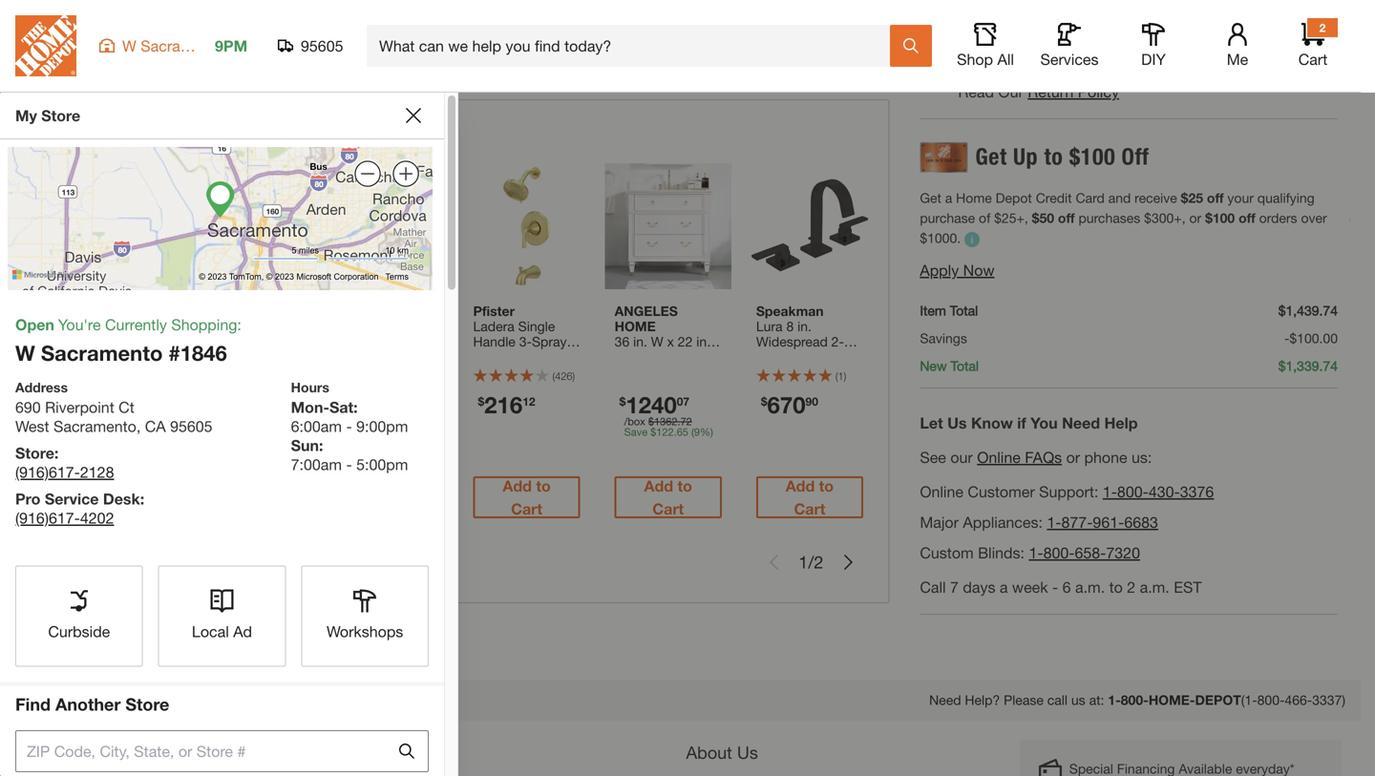 Task type: describe. For each thing, give the bounding box(es) containing it.
this is the first slide image
[[766, 555, 781, 570]]

major appliances: 1-877-961-6683
[[920, 513, 1158, 531]]

in inside "speakman lura 8 in. widespread 2- handle bathroom faucet with pop- up drain assembly in matte black"
[[818, 395, 828, 411]]

quartz for white
[[257, 380, 296, 395]]

1- down major appliances: 1-877-961-6683
[[1029, 544, 1043, 562]]

vanity inside angeles home 36 in. w x 22 in. d solid wood single sink bath vanity in white with carrara white quartz top, soft-close drawers
[[615, 380, 651, 395]]

total for new total
[[951, 358, 979, 374]]

new total
[[920, 358, 979, 374]]

assembly inside symmons duro widespread two-handle bathroom faucet with push pop drain assembly in brushed bronze (1.0 gpm)
[[84, 380, 142, 395]]

tub
[[473, 349, 495, 365]]

1 vertical spatial :
[[140, 490, 144, 508]]

sacramento for #
[[41, 340, 163, 366]]

single inside angeles home 36 in. w x 22 in. d solid wood single sink bath vanity in white with carrara white quartz top, soft-close drawers
[[615, 364, 652, 380]]

doers
[[57, 690, 104, 710]]

1- down 'online customer support: 1-800-430-3376'
[[1047, 513, 1061, 531]]

open
[[15, 316, 54, 334]]

w right the home depot logo at the left of the page
[[122, 37, 136, 55]]

with inside angeles home 36 in. w x 22 in. d solid wood single sink bath vanity in white with carrara white quartz top, soft-close drawers
[[615, 395, 639, 411]]

orders
[[1259, 210, 1297, 226]]

west
[[15, 417, 49, 435]]

with inside "speakman lura 8 in. widespread 2- handle bathroom faucet with pop- up drain assembly in matte black"
[[801, 364, 825, 380]]

- up $1,339.74
[[1284, 330, 1290, 346]]

assembly inside "speakman lura 8 in. widespread 2- handle bathroom faucet with pop- up drain assembly in matte black"
[[756, 395, 814, 411]]

ladera single handle 3-spray tub and shower faucet 1.8 gpm in. brushed gold (valve included) image
[[464, 163, 590, 289]]

total for item total
[[950, 303, 978, 318]]

faqs
[[1025, 448, 1062, 466]]

0 horizontal spatial .
[[674, 426, 677, 438]]

faucet inside pfister ladera single handle 3-spray tub and shower faucet 1.8 gpm in. brushed gold (valve included)
[[473, 364, 514, 380]]

apply
[[920, 261, 959, 279]]

(1-
[[1241, 692, 1257, 708]]

1-800-658-7320 link
[[1029, 544, 1140, 562]]

- down sat:
[[346, 417, 352, 435]]

2 x from the left
[[250, 334, 257, 350]]

1 horizontal spatial .
[[678, 415, 680, 428]]

2 horizontal spatial off
[[1239, 210, 1256, 226]]

service inside address 690 riverpoint ct west sacramento , ca 95605 store : (916)617-2128 pro service desk : (916)617-4202
[[45, 490, 99, 508]]

sinks
[[190, 410, 223, 426]]

$ 528 96
[[53, 391, 111, 418]]

1- up the '961-'
[[1103, 483, 1117, 501]]

up inside "speakman lura 8 in. widespread 2- handle bathroom faucet with pop- up drain assembly in matte black"
[[756, 380, 774, 395]]

sacramento for ,
[[53, 417, 136, 435]]

ladera
[[473, 318, 515, 334]]

white down "wood" on the top of the page
[[668, 380, 703, 395]]

/ for 2
[[808, 552, 814, 572]]

7
[[950, 578, 959, 596]]

local ad
[[192, 623, 252, 641]]

you
[[1031, 414, 1058, 432]]

pop-
[[829, 364, 859, 380]]

handle inside symmons duro widespread two-handle bathroom faucet with push pop drain assembly in brushed bronze (1.0 gpm)
[[78, 334, 120, 350]]

2128
[[80, 463, 114, 481]]

credit offer details image
[[965, 232, 980, 247]]

1-800-430-3376 link
[[1103, 483, 1214, 501]]

0 horizontal spatial customer
[[19, 742, 95, 763]]

read
[[958, 83, 994, 101]]

hours
[[291, 380, 329, 395]]

96
[[98, 395, 111, 408]]

22 for double
[[201, 334, 216, 350]]

2 (916)617- from the top
[[15, 509, 80, 527]]

1 vertical spatial a
[[1000, 578, 1008, 596]]

$ for 1240
[[619, 395, 626, 408]]

1 vertical spatial 1
[[838, 370, 844, 382]]

bathroom inside "speakman lura 8 in. widespread 2- handle bathroom faucet with pop- up drain assembly in matte black"
[[802, 349, 861, 365]]

1 (916)617- from the top
[[15, 463, 80, 481]]

online customer support: 1-800-430-3376
[[920, 483, 1214, 501]]

currently
[[105, 316, 167, 334]]

$ for 2599
[[200, 415, 206, 428]]

my
[[15, 106, 37, 125]]

6
[[1063, 578, 1071, 596]]

800- up 6683
[[1117, 483, 1149, 501]]

single inside pfister ladera single handle 3-spray tub and shower faucet 1.8 gpm in. brushed gold (valve included)
[[518, 318, 555, 334]]

$100.00
[[1290, 330, 1338, 346]]

mon-
[[291, 398, 329, 416]]

x for artemis
[[190, 334, 197, 350]]

handle inside "speakman lura 8 in. widespread 2- handle bathroom faucet with pop- up drain assembly in matte black"
[[756, 349, 798, 365]]

0 vertical spatial sacramento
[[141, 37, 224, 55]]

curbside button
[[16, 567, 142, 666]]

3337)
[[1312, 692, 1346, 708]]

resources
[[353, 742, 434, 763]]

home
[[615, 318, 656, 334]]

me button
[[1207, 23, 1268, 69]]

get a home depot credit card and receive $25 off
[[920, 190, 1224, 206]]

w for angeles home 36 in. w x 22 in. d solid wood single sink bath vanity in white with carrara white quartz top, soft-close drawers
[[651, 334, 663, 350]]

800- right at:
[[1121, 692, 1149, 708]]

orders over $1000.
[[920, 210, 1327, 246]]

$ 55
[[336, 391, 368, 418]]

07
[[677, 395, 690, 408]]

0 horizontal spatial off
[[1058, 210, 1075, 226]]

0 vertical spatial $100
[[1069, 143, 1116, 170]]

528
[[60, 391, 98, 418]]

duro widespread two-handle bathroom faucet with push pop drain assembly in brushed bronze (1.0 gpm) image
[[39, 163, 165, 289]]

included)
[[512, 395, 567, 411]]

symmons
[[49, 303, 112, 319]]

my store
[[15, 106, 80, 125]]

2 vertical spatial online
[[920, 483, 964, 501]]

1 horizontal spatial online
[[977, 448, 1021, 466]]

custom
[[920, 544, 974, 562]]

d for 36
[[615, 349, 624, 365]]

shopping:
[[171, 316, 241, 334]]

2-
[[831, 334, 844, 350]]

$ for 216
[[478, 395, 484, 408]]

shower
[[525, 349, 570, 365]]

artemis 72 in. w x 22 in. d x 34 in. h double bath vanity in white with white quartz top with white sinks image
[[181, 163, 307, 289]]

bath inside eviva artemis 72 in. w x 22 in. d x 34 in. h double bath vanity in white with white quartz top with white sinks
[[250, 349, 278, 365]]

in. inside pfister ladera single handle 3-spray tub and shower faucet 1.8 gpm in. brushed gold (valve included)
[[473, 380, 487, 395]]

3376
[[1180, 483, 1214, 501]]

8
[[786, 318, 794, 334]]

(916)617-4202 link
[[15, 509, 114, 527]]

white down 34
[[244, 364, 278, 380]]

desk
[[103, 490, 140, 508]]

ad
[[233, 623, 252, 641]]

store inside address 690 riverpoint ct west sacramento , ca 95605 store : (916)617-2128 pro service desk : (916)617-4202
[[15, 444, 54, 462]]

open you're currently shopping: w sacramento # 1846
[[15, 316, 241, 366]]

at:
[[1089, 692, 1104, 708]]

support:
[[1039, 483, 1099, 501]]

puresource 3 / pureair ultra water and air filter pack image
[[322, 163, 448, 289]]

new
[[920, 358, 947, 374]]

store right another
[[125, 694, 169, 715]]

$1,339.74
[[1278, 358, 1338, 374]]

let
[[920, 414, 943, 432]]

x for home
[[667, 334, 674, 350]]

get up to $100 off
[[975, 143, 1149, 170]]

now
[[963, 261, 995, 279]]

brushed for 528
[[63, 395, 113, 411]]

depot
[[996, 190, 1032, 206]]

about us
[[686, 742, 758, 763]]

bronze
[[49, 410, 91, 426]]

in-
[[1002, 57, 1024, 77]]

with inside symmons duro widespread two-handle bathroom faucet with push pop drain assembly in brushed bronze (1.0 gpm)
[[49, 364, 73, 380]]

gpm)
[[120, 410, 154, 426]]

get for get up to $100 off
[[975, 143, 1007, 170]]

diy button
[[1123, 23, 1184, 69]]

36 in. w x 22 in. d solid wood single sink bath vanity in white with carrara white quartz top, soft-close drawers image
[[605, 163, 731, 289]]

local ad button
[[159, 567, 285, 666]]

1 horizontal spatial 2
[[1127, 578, 1136, 596]]

( for 670
[[835, 370, 838, 382]]

65
[[677, 426, 688, 438]]

widespread inside symmons duro widespread two-handle bathroom faucet with push pop drain assembly in brushed bronze (1.0 gpm)
[[81, 318, 153, 334]]

credit card icon image
[[920, 142, 968, 173]]

pro
[[15, 490, 40, 508]]

return policy link
[[1028, 83, 1119, 101]]

black
[[794, 410, 828, 426]]

call 7 days a week - 6 a.m. to 2 a.m. est
[[920, 578, 1202, 596]]

$300+,
[[1144, 210, 1186, 226]]

riverpoint
[[45, 398, 114, 416]]

cart 2
[[1298, 21, 1328, 68]]

curbside
[[48, 623, 110, 641]]

0 vertical spatial customer
[[968, 483, 1035, 501]]

blinds:
[[978, 544, 1025, 562]]

95605 inside button
[[301, 37, 343, 55]]

faucet inside symmons duro widespread two-handle bathroom faucet with push pop drain assembly in brushed bronze (1.0 gpm)
[[111, 349, 152, 365]]

next slide image
[[841, 555, 856, 570]]

690
[[15, 398, 41, 416]]

#
[[169, 340, 180, 366]]

gold
[[545, 380, 574, 395]]

0 vertical spatial need
[[1062, 414, 1100, 432]]

( 426 )
[[552, 370, 575, 382]]

$25
[[1181, 190, 1203, 206]]

%)
[[700, 426, 713, 438]]



Task type: locate. For each thing, give the bounding box(es) containing it.
$ inside $ 55
[[336, 395, 343, 408]]

online inside 'easy in-store and online returns read our return policy'
[[1108, 57, 1161, 77]]

95605 inside address 690 riverpoint ct west sacramento , ca 95605 store : (916)617-2128 pro service desk : (916)617-4202
[[170, 417, 213, 435]]

save down top
[[200, 426, 223, 438]]

2 vertical spatial 2
[[1127, 578, 1136, 596]]

get for get a home depot credit card and receive $25 off
[[920, 190, 941, 206]]

0 horizontal spatial vanity
[[190, 364, 226, 380]]

our
[[998, 83, 1024, 101]]

( right 65
[[691, 426, 694, 438]]

with up "2599"
[[216, 395, 240, 411]]

drawer close image
[[406, 108, 421, 123]]

or for faqs
[[1066, 448, 1080, 466]]

save up drawers
[[624, 426, 648, 438]]

save inside $ 1240 07 /box $ 1362 . 72 save $ 122 . 65 ( 9 %)
[[624, 426, 648, 438]]

gpm
[[540, 364, 571, 380]]

sacramento down the riverpoint
[[53, 417, 136, 435]]

0 horizontal spatial $100
[[1069, 143, 1116, 170]]

with up sinks
[[190, 380, 215, 395]]

sacramento inside address 690 riverpoint ct west sacramento , ca 95605 store : (916)617-2128 pro service desk : (916)617-4202
[[53, 417, 136, 435]]

please
[[1004, 692, 1044, 708]]

1 horizontal spatial off
[[1207, 190, 1224, 206]]

all
[[997, 50, 1014, 68]]

white down the 'double'
[[219, 380, 253, 395]]

1 horizontal spatial quartz
[[653, 410, 692, 426]]

1.8
[[518, 364, 536, 380]]

0 horizontal spatial faucet
[[111, 349, 152, 365]]

1 vertical spatial sacramento
[[41, 340, 163, 366]]

lura 8 in. widespread 2-handle bathroom faucet with pop-up drain assembly in matte black image
[[747, 163, 873, 289]]

2 vertical spatial and
[[499, 349, 521, 365]]

0 vertical spatial 1
[[800, 64, 809, 85]]

72 left 9
[[680, 415, 692, 428]]

faucet up the (valve
[[473, 364, 514, 380]]

w inside eviva artemis 72 in. w x 22 in. d x 34 in. h double bath vanity in white with white quartz top with white sinks
[[276, 318, 288, 334]]

0 vertical spatial 72
[[239, 318, 254, 334]]

brushed inside symmons duro widespread two-handle bathroom faucet with push pop drain assembly in brushed bronze (1.0 gpm)
[[63, 395, 113, 411]]

1 / 2
[[799, 552, 823, 572]]

store inside 'easy in-store and online returns read our return policy'
[[1024, 57, 1068, 77]]

0 horizontal spatial quartz
[[257, 380, 296, 395]]

need right you
[[1062, 414, 1100, 432]]

1 drain from the left
[[49, 380, 80, 395]]

savings
[[920, 330, 967, 346]]

need left help?
[[929, 692, 961, 708]]

a right days
[[1000, 578, 1008, 596]]

widespread inside "speakman lura 8 in. widespread 2- handle bathroom faucet with pop- up drain assembly in matte black"
[[756, 334, 828, 350]]

widespread
[[81, 318, 153, 334], [756, 334, 828, 350]]

white up drawers
[[615, 410, 649, 426]]

1 vertical spatial total
[[951, 358, 979, 374]]

spray
[[532, 334, 567, 350]]

1 vertical spatial /
[[808, 552, 814, 572]]

shop all
[[957, 50, 1014, 68]]

1 vertical spatial customer
[[19, 742, 95, 763]]

3
[[815, 64, 824, 85]]

faucet inside "speakman lura 8 in. widespread 2- handle bathroom faucet with pop- up drain assembly in matte black"
[[756, 364, 797, 380]]

home
[[956, 190, 992, 206]]

$100 down your
[[1205, 210, 1235, 226]]

2 bathroom from the left
[[802, 349, 861, 365]]

online up policy
[[1108, 57, 1161, 77]]

angeles
[[615, 303, 678, 319]]

1 vertical spatial 72
[[680, 415, 692, 428]]

1 horizontal spatial drain
[[777, 380, 809, 395]]

total right new
[[951, 358, 979, 374]]

w for eviva artemis 72 in. w x 22 in. d x 34 in. h double bath vanity in white with white quartz top with white sinks
[[276, 318, 288, 334]]

(916)617- up pro
[[15, 463, 80, 481]]

0 horizontal spatial need
[[929, 692, 961, 708]]

(
[[552, 370, 555, 382], [835, 370, 838, 382], [691, 426, 694, 438]]

(916)617-
[[15, 463, 80, 481], [15, 509, 80, 527]]

bath right sink
[[685, 364, 713, 380]]

white left mon-
[[244, 395, 278, 411]]

216
[[484, 391, 523, 418]]

1240
[[626, 391, 677, 418]]

1 horizontal spatial a.m.
[[1140, 578, 1170, 596]]

/ for 3
[[809, 64, 815, 85]]

d inside angeles home 36 in. w x 22 in. d solid wood single sink bath vanity in white with carrara white quartz top, soft-close drawers
[[615, 349, 624, 365]]

1 down 2-
[[838, 370, 844, 382]]

lura
[[756, 318, 783, 334]]

0 vertical spatial online
[[1108, 57, 1161, 77]]

1 horizontal spatial brushed
[[491, 380, 541, 395]]

$ inside $ 216 12
[[478, 395, 484, 408]]

1 horizontal spatial or
[[1189, 210, 1202, 226]]

$ inside $ 670 90
[[761, 395, 767, 408]]

w
[[122, 37, 136, 55], [276, 318, 288, 334], [651, 334, 663, 350], [15, 340, 35, 366]]

push
[[77, 364, 107, 380]]

a.m. right 6
[[1075, 578, 1105, 596]]

( down 2-
[[835, 370, 838, 382]]

$ for 55
[[336, 395, 343, 408]]

0 vertical spatial single
[[518, 318, 555, 334]]

or down $25
[[1189, 210, 1202, 226]]

0 horizontal spatial or
[[1066, 448, 1080, 466]]

brushed inside pfister ladera single handle 3-spray tub and shower faucet 1.8 gpm in. brushed gold (valve included)
[[491, 380, 541, 395]]

us right 'about'
[[737, 742, 758, 763]]

72 inside eviva artemis 72 in. w x 22 in. d x 34 in. h double bath vanity in white with white quartz top with white sinks
[[239, 318, 254, 334]]

1 vertical spatial and
[[1108, 190, 1131, 206]]

( for 216
[[552, 370, 555, 382]]

week
[[1012, 578, 1048, 596]]

and inside pfister ladera single handle 3-spray tub and shower faucet 1.8 gpm in. brushed gold (valve included)
[[499, 349, 521, 365]]

a
[[945, 190, 952, 206], [1000, 578, 1008, 596]]

$ 2599 save
[[200, 415, 229, 438]]

help
[[1104, 414, 1138, 432]]

( inside $ 1240 07 /box $ 1362 . 72 save $ 122 . 65 ( 9 %)
[[691, 426, 694, 438]]

2 horizontal spatial online
[[1108, 57, 1161, 77]]

handle inside pfister ladera single handle 3-spray tub and shower faucet 1.8 gpm in. brushed gold (valve included)
[[473, 334, 516, 350]]

1 vertical spatial 2
[[814, 552, 823, 572]]

need
[[1062, 414, 1100, 432], [929, 692, 961, 708]]

or right faqs at bottom right
[[1066, 448, 1080, 466]]

single
[[518, 318, 555, 334], [615, 364, 652, 380]]

- $100.00
[[1284, 330, 1338, 346]]

your
[[1228, 190, 1254, 206]]

1 horizontal spatial need
[[1062, 414, 1100, 432]]

off down the get a home depot credit card and receive $25 off
[[1058, 210, 1075, 226]]

off down your
[[1239, 210, 1256, 226]]

bath right the 'double'
[[250, 349, 278, 365]]

0 horizontal spatial (
[[552, 370, 555, 382]]

2 left next slide icon at the right bottom of the page
[[814, 552, 823, 572]]

2 down 7320
[[1127, 578, 1136, 596]]

0 vertical spatial a
[[945, 190, 952, 206]]

microsoft bing image
[[12, 261, 78, 289]]

1 horizontal spatial $100
[[1205, 210, 1235, 226]]

0 horizontal spatial get
[[920, 190, 941, 206]]

2 22 from the left
[[678, 334, 693, 350]]

add
[[84, 0, 114, 17], [225, 0, 254, 17], [365, 0, 395, 17], [506, 0, 535, 17], [647, 0, 676, 17], [787, 0, 816, 17], [78, 477, 107, 495], [503, 477, 532, 495], [644, 477, 673, 495], [786, 477, 815, 495]]

ZIP Code, City, State, or Store # text field
[[15, 731, 396, 773]]

wood
[[662, 349, 697, 365]]

1 horizontal spatial :
[[140, 490, 144, 508]]

us for about
[[737, 742, 758, 763]]

1 ) from the left
[[572, 370, 575, 382]]

d left solid
[[615, 349, 624, 365]]

1 vertical spatial 95605
[[170, 417, 213, 435]]

duro
[[49, 318, 77, 334]]

2 right me button
[[1319, 21, 1326, 34]]

w up sink
[[651, 334, 663, 350]]

store up return
[[1024, 57, 1068, 77]]

bathroom down you're
[[49, 349, 108, 365]]

1 horizontal spatial up
[[1013, 143, 1038, 170]]

2 horizontal spatial and
[[1108, 190, 1131, 206]]

get up 'purchase' at the top right
[[920, 190, 941, 206]]

white
[[244, 364, 278, 380], [219, 380, 253, 395], [668, 380, 703, 395], [244, 395, 278, 411], [615, 410, 649, 426]]

800- right depot
[[1257, 692, 1285, 708]]

95605 right 9pm
[[301, 37, 343, 55]]

1- right at:
[[1108, 692, 1121, 708]]

(916)617- down pro
[[15, 509, 80, 527]]

returns
[[1166, 57, 1231, 77]]

0 horizontal spatial 2
[[814, 552, 823, 572]]

store right my
[[41, 106, 80, 125]]

up
[[1013, 143, 1038, 170], [756, 380, 774, 395]]

1 horizontal spatial handle
[[473, 334, 516, 350]]

faucet down "currently"
[[111, 349, 152, 365]]

store down 'west'
[[15, 444, 54, 462]]

0 horizontal spatial bathroom
[[49, 349, 108, 365]]

22 inside eviva artemis 72 in. w x 22 in. d x 34 in. h double bath vanity in white with white quartz top with white sinks
[[201, 334, 216, 350]]

get up home
[[975, 143, 1007, 170]]

up up matte
[[756, 380, 774, 395]]

1 horizontal spatial bathroom
[[802, 349, 861, 365]]

- right 7:00am
[[346, 456, 352, 474]]

( down 'shower'
[[552, 370, 555, 382]]

$100 up card
[[1069, 143, 1116, 170]]

$ inside $ 528 96
[[53, 395, 60, 408]]

,
[[136, 417, 141, 435]]

1 horizontal spatial widespread
[[756, 334, 828, 350]]

72 left 34
[[239, 318, 254, 334]]

vanity inside eviva artemis 72 in. w x 22 in. d x 34 in. h double bath vanity in white with white quartz top with white sinks
[[190, 364, 226, 380]]

a up 'purchase' at the top right
[[945, 190, 952, 206]]

single down 36
[[615, 364, 652, 380]]

off right $25
[[1207, 190, 1224, 206]]

0 vertical spatial or
[[1189, 210, 1202, 226]]

me
[[1227, 50, 1248, 68]]

and up policy
[[1073, 57, 1104, 77]]

1 horizontal spatial service
[[99, 742, 156, 763]]

2 vertical spatial 1
[[799, 552, 808, 572]]

0 horizontal spatial drain
[[49, 380, 80, 395]]

0 vertical spatial and
[[1073, 57, 1104, 77]]

0 vertical spatial /
[[809, 64, 815, 85]]

1 horizontal spatial customer
[[968, 483, 1035, 501]]

or
[[1189, 210, 1202, 226], [1066, 448, 1080, 466]]

customer up appliances:
[[968, 483, 1035, 501]]

eviva
[[190, 303, 224, 319]]

x up sink
[[667, 334, 674, 350]]

0 horizontal spatial and
[[499, 349, 521, 365]]

1 vertical spatial online
[[977, 448, 1021, 466]]

and inside 'easy in-store and online returns read our return policy'
[[1073, 57, 1104, 77]]

122
[[656, 426, 674, 438]]

in inside eviva artemis 72 in. w x 22 in. d x 34 in. h double bath vanity in white with white quartz top with white sinks
[[230, 364, 240, 380]]

6:00am
[[291, 417, 342, 435]]

quartz
[[257, 380, 296, 395], [653, 410, 692, 426]]

90
[[806, 395, 818, 408]]

d for 72
[[237, 334, 247, 350]]

w right artemis
[[276, 318, 288, 334]]

22 up sink
[[678, 334, 693, 350]]

1 horizontal spatial faucet
[[473, 364, 514, 380]]

1 for 1 / 3
[[800, 64, 809, 85]]

brushed for 216
[[491, 380, 541, 395]]

What can we help you find today? search field
[[379, 26, 889, 66]]

bathroom inside symmons duro widespread two-handle bathroom faucet with push pop drain assembly in brushed bronze (1.0 gpm)
[[49, 349, 108, 365]]

w inside angeles home 36 in. w x 22 in. d solid wood single sink bath vanity in white with carrara white quartz top, soft-close drawers
[[651, 334, 663, 350]]

faucet up the 670
[[756, 364, 797, 380]]

1 horizontal spatial us
[[947, 414, 967, 432]]

call
[[1047, 692, 1068, 708]]

0 horizontal spatial online
[[920, 483, 964, 501]]

bath inside angeles home 36 in. w x 22 in. d solid wood single sink bath vanity in white with carrara white quartz top, soft-close drawers
[[685, 364, 713, 380]]

) for 670
[[844, 370, 846, 382]]

2 save from the left
[[624, 426, 648, 438]]

1 x from the left
[[190, 334, 197, 350]]

more
[[140, 690, 182, 710]]

card
[[1076, 190, 1105, 206]]

-
[[1284, 330, 1290, 346], [346, 417, 352, 435], [346, 456, 352, 474], [1052, 578, 1058, 596]]

1 vertical spatial need
[[929, 692, 961, 708]]

0 horizontal spatial bath
[[250, 349, 278, 365]]

) for 216
[[572, 370, 575, 382]]

up up depot
[[1013, 143, 1038, 170]]

artemis
[[190, 318, 236, 334]]

online faqs link
[[977, 448, 1062, 466]]

receive
[[1135, 190, 1177, 206]]

see
[[920, 448, 946, 466]]

0 horizontal spatial handle
[[78, 334, 120, 350]]

sacramento inside open you're currently shopping: w sacramento # 1846
[[41, 340, 163, 366]]

sponsored products
[[39, 116, 263, 143]]

d inside eviva artemis 72 in. w x 22 in. d x 34 in. h double bath vanity in white with white quartz top with white sinks
[[237, 334, 247, 350]]

1 for 1 / 2
[[799, 552, 808, 572]]

sacramento down you're
[[41, 340, 163, 366]]

95605 down top
[[170, 417, 213, 435]]

drain inside "speakman lura 8 in. widespread 2- handle bathroom faucet with pop- up drain assembly in matte black"
[[777, 380, 809, 395]]

1 vertical spatial $100
[[1205, 210, 1235, 226]]

know
[[971, 414, 1013, 432]]

sacramento up sponsored products
[[141, 37, 224, 55]]

vanity up top
[[190, 364, 226, 380]]

2 drain from the left
[[777, 380, 809, 395]]

0 horizontal spatial us
[[737, 742, 758, 763]]

22 inside angeles home 36 in. w x 22 in. d solid wood single sink bath vanity in white with carrara white quartz top, soft-close drawers
[[678, 334, 693, 350]]

3 x from the left
[[667, 334, 674, 350]]

your qualifying purchase of $25+,
[[920, 190, 1315, 226]]

1 horizontal spatial 22
[[678, 334, 693, 350]]

customer down find
[[19, 742, 95, 763]]

7:00am
[[291, 456, 342, 474]]

0 vertical spatial get
[[975, 143, 1007, 170]]

$50
[[1032, 210, 1054, 226]]

get
[[975, 143, 1007, 170], [920, 190, 941, 206]]

us right let
[[947, 414, 967, 432]]

2 inside cart 2
[[1319, 21, 1326, 34]]

22 for bath
[[678, 334, 693, 350]]

0 horizontal spatial brushed
[[63, 395, 113, 411]]

: up (916)617-2128 link
[[54, 444, 59, 462]]

drain up black on the right bottom
[[777, 380, 809, 395]]

d
[[237, 334, 247, 350], [615, 349, 624, 365]]

0 vertical spatial (916)617-
[[15, 463, 80, 481]]

0 vertical spatial service
[[45, 490, 99, 508]]

depot
[[1195, 692, 1241, 708]]

1 22 from the left
[[201, 334, 216, 350]]

and right the tub
[[499, 349, 521, 365]]

$ inside $ 2599 save
[[200, 415, 206, 428]]

1 horizontal spatial (
[[691, 426, 694, 438]]

service down 'how doers get more done™'
[[99, 742, 156, 763]]

1 a.m. from the left
[[1075, 578, 1105, 596]]

quartz inside angeles home 36 in. w x 22 in. d solid wood single sink bath vanity in white with carrara white quartz top, soft-close drawers
[[653, 410, 692, 426]]

0 horizontal spatial save
[[200, 426, 223, 438]]

w for open you're currently shopping: w sacramento # 1846
[[15, 340, 35, 366]]

off
[[1207, 190, 1224, 206], [1058, 210, 1075, 226], [1239, 210, 1256, 226]]

430-
[[1149, 483, 1180, 501]]

0 vertical spatial up
[[1013, 143, 1038, 170]]

1 vertical spatial quartz
[[653, 410, 692, 426]]

x left 34
[[250, 334, 257, 350]]

0 horizontal spatial assembly
[[84, 380, 142, 395]]

2 horizontal spatial handle
[[756, 349, 798, 365]]

) right gpm
[[572, 370, 575, 382]]

service
[[45, 490, 99, 508], [99, 742, 156, 763]]

address 690 riverpoint ct west sacramento , ca 95605 store : (916)617-2128 pro service desk : (916)617-4202
[[15, 380, 213, 527]]

1 horizontal spatial bath
[[685, 364, 713, 380]]

1 horizontal spatial 72
[[680, 415, 692, 428]]

and up "purchases"
[[1108, 190, 1131, 206]]

vanity down solid
[[615, 380, 651, 395]]

0 horizontal spatial 72
[[239, 318, 254, 334]]

0 vertical spatial total
[[950, 303, 978, 318]]

with left "( 1 )"
[[801, 364, 825, 380]]

1 save from the left
[[200, 426, 223, 438]]

policy
[[1078, 83, 1119, 101]]

( 1 )
[[835, 370, 846, 382]]

customer
[[968, 483, 1035, 501], [19, 742, 95, 763]]

save inside $ 2599 save
[[200, 426, 223, 438]]

1 horizontal spatial d
[[615, 349, 624, 365]]

easy
[[958, 57, 997, 77]]

or for $300+,
[[1189, 210, 1202, 226]]

our
[[950, 448, 973, 466]]

800- up the call 7 days a week - 6 a.m. to 2 a.m. est
[[1043, 544, 1075, 562]]

0 vertical spatial :
[[54, 444, 59, 462]]

quartz inside eviva artemis 72 in. w x 22 in. d x 34 in. h double bath vanity in white with white quartz top with white sinks
[[257, 380, 296, 395]]

$1000.
[[920, 230, 961, 246]]

online down know
[[977, 448, 1021, 466]]

drain up the riverpoint
[[49, 380, 80, 395]]

w inside open you're currently shopping: w sacramento # 1846
[[15, 340, 35, 366]]

bathroom up "( 1 )"
[[802, 349, 861, 365]]

brushed
[[491, 380, 541, 395], [63, 395, 113, 411]]

faucet
[[111, 349, 152, 365], [473, 364, 514, 380], [756, 364, 797, 380]]

$ for 670
[[761, 395, 767, 408]]

1 horizontal spatial save
[[624, 426, 648, 438]]

with up /box
[[615, 395, 639, 411]]

1 right this is the first slide icon
[[799, 552, 808, 572]]

0 horizontal spatial single
[[518, 318, 555, 334]]

us for let
[[947, 414, 967, 432]]

0 horizontal spatial 95605
[[170, 417, 213, 435]]

1 horizontal spatial a
[[1000, 578, 1008, 596]]

in inside symmons duro widespread two-handle bathroom faucet with push pop drain assembly in brushed bronze (1.0 gpm)
[[49, 395, 59, 411]]

d left 34
[[237, 334, 247, 350]]

0 vertical spatial 2
[[1319, 21, 1326, 34]]

95605 button
[[278, 36, 344, 55]]

0 horizontal spatial :
[[54, 444, 59, 462]]

save
[[200, 426, 223, 438], [624, 426, 648, 438]]

drain inside symmons duro widespread two-handle bathroom faucet with push pop drain assembly in brushed bronze (1.0 gpm)
[[49, 380, 80, 395]]

in. inside "speakman lura 8 in. widespread 2- handle bathroom faucet with pop- up drain assembly in matte black"
[[798, 318, 812, 334]]

in inside angeles home 36 in. w x 22 in. d solid wood single sink bath vanity in white with carrara white quartz top, soft-close drawers
[[654, 380, 665, 395]]

72 inside $ 1240 07 /box $ 1362 . 72 save $ 122 . 65 ( 9 %)
[[680, 415, 692, 428]]

handle down lura
[[756, 349, 798, 365]]

1 horizontal spatial single
[[615, 364, 652, 380]]

2 horizontal spatial faucet
[[756, 364, 797, 380]]

sink
[[655, 364, 681, 380]]

1 horizontal spatial vanity
[[615, 380, 651, 395]]

$ 216 12
[[478, 391, 535, 418]]

terms link
[[385, 271, 409, 284]]

1 vertical spatial or
[[1066, 448, 1080, 466]]

speakman lura 8 in. widespread 2- handle bathroom faucet with pop- up drain assembly in matte black
[[756, 303, 861, 426]]

in
[[230, 364, 240, 380], [654, 380, 665, 395], [49, 395, 59, 411], [818, 395, 828, 411]]

0 horizontal spatial a
[[945, 190, 952, 206]]

handle up 'push' in the left of the page
[[78, 334, 120, 350]]

) down 2-
[[844, 370, 846, 382]]

x inside angeles home 36 in. w x 22 in. d solid wood single sink bath vanity in white with carrara white quartz top, soft-close drawers
[[667, 334, 674, 350]]

quartz for close
[[653, 410, 692, 426]]

1 vertical spatial service
[[99, 742, 156, 763]]

2 a.m. from the left
[[1140, 578, 1170, 596]]

658-
[[1075, 544, 1106, 562]]

2 horizontal spatial x
[[667, 334, 674, 350]]

2 ) from the left
[[844, 370, 846, 382]]

- left 6
[[1052, 578, 1058, 596]]

1362
[[654, 415, 678, 428]]

1 horizontal spatial x
[[250, 334, 257, 350]]

the home depot logo image
[[15, 15, 76, 76]]

0 horizontal spatial widespread
[[81, 318, 153, 334]]

online up major
[[920, 483, 964, 501]]

$ for 528
[[53, 395, 60, 408]]

handle down pfister at the top of page
[[473, 334, 516, 350]]

0 horizontal spatial )
[[572, 370, 575, 382]]

of
[[979, 210, 991, 226]]

4202
[[80, 509, 114, 527]]

a.m. left est
[[1140, 578, 1170, 596]]

symmons duro widespread two-handle bathroom faucet with push pop drain assembly in brushed bronze (1.0 gpm)
[[49, 303, 154, 426]]

total right the "item"
[[950, 303, 978, 318]]

9
[[694, 426, 700, 438]]

2599
[[206, 415, 229, 428]]

1-877-961-6683 link
[[1047, 513, 1158, 531]]

1 bathroom from the left
[[49, 349, 108, 365]]

w down open
[[15, 340, 35, 366]]

x right #
[[190, 334, 197, 350]]

about
[[686, 742, 732, 763]]



Task type: vqa. For each thing, say whether or not it's contained in the screenshot.
All
yes



